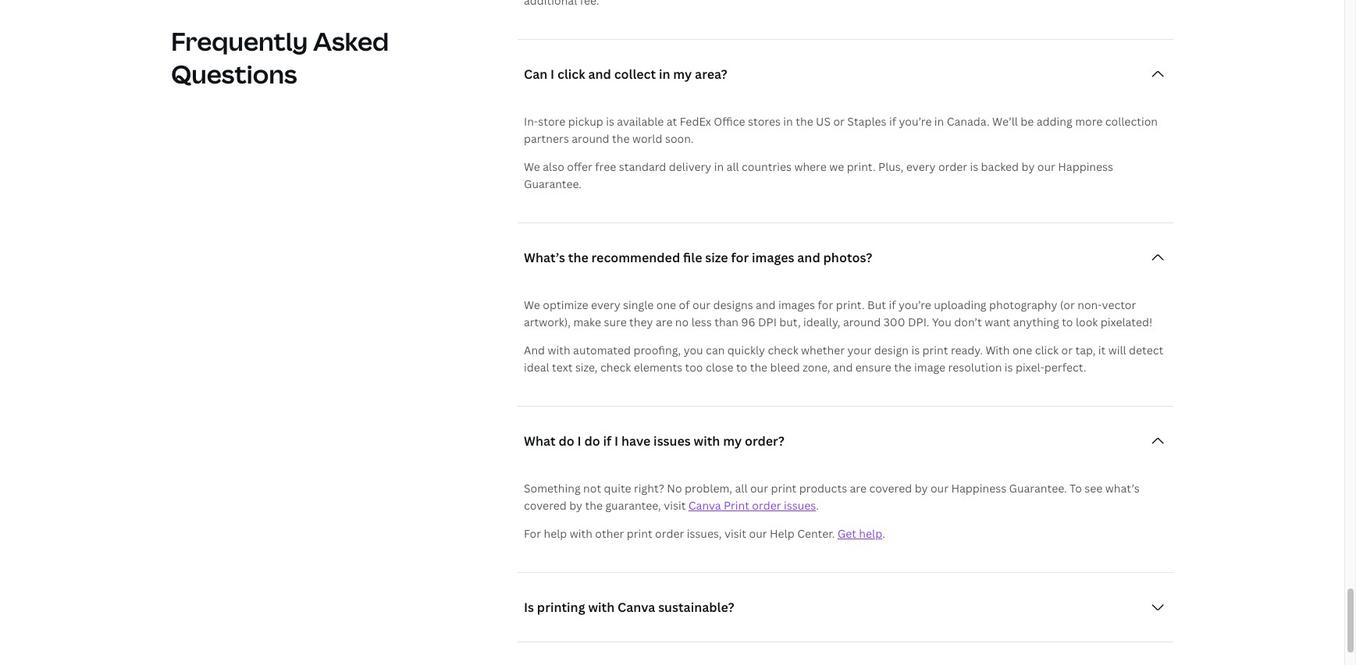 Task type: describe. For each thing, give the bounding box(es) containing it.
ensure
[[856, 360, 892, 375]]

issues inside dropdown button
[[654, 433, 691, 450]]

is
[[524, 599, 534, 616]]

in-
[[524, 114, 538, 129]]

vector
[[1103, 297, 1137, 312]]

for inside we optimize every single one of our designs and images for print. but if you're uploading photography (or non-vector artwork), make sure they are no less than 96 dpi but, ideally, around 300 dpi. you don't want anything to look pixelated!
[[818, 297, 834, 312]]

or inside and with automated proofing, you can quickly check whether your design is print ready. with one click or tap, it will detect ideal text size, check elements too close to the bleed zone, and ensure the image resolution is pixel-perfect.
[[1062, 343, 1073, 358]]

sustainable?
[[659, 599, 735, 616]]

for help with other print order issues, visit our help center. get help .
[[524, 526, 886, 541]]

to
[[1070, 481, 1083, 496]]

canva inside dropdown button
[[618, 599, 656, 616]]

we'll
[[993, 114, 1019, 129]]

to inside we optimize every single one of our designs and images for print. but if you're uploading photography (or non-vector artwork), make sure they are no less than 96 dpi but, ideally, around 300 dpi. you don't want anything to look pixelated!
[[1063, 315, 1074, 330]]

is inside the we also offer free standard delivery in all countries where we print. plus, every order is backed by our happiness guarantee.
[[971, 159, 979, 174]]

area?
[[695, 65, 728, 83]]

what
[[524, 433, 556, 450]]

backed
[[982, 159, 1020, 174]]

resolution
[[949, 360, 1002, 375]]

can i click and collect in my area? button
[[518, 58, 1174, 90]]

automated
[[573, 343, 631, 358]]

collection
[[1106, 114, 1158, 129]]

what do i do if i have issues with my order?
[[524, 433, 785, 450]]

plus,
[[879, 159, 904, 174]]

canada.
[[947, 114, 990, 129]]

your
[[848, 343, 872, 358]]

canva print order issues link
[[689, 498, 816, 513]]

if inside dropdown button
[[603, 433, 612, 450]]

1 vertical spatial visit
[[725, 526, 747, 541]]

where
[[795, 159, 827, 174]]

and
[[524, 343, 545, 358]]

want
[[985, 315, 1011, 330]]

have
[[622, 433, 651, 450]]

0 horizontal spatial print
[[627, 526, 653, 541]]

1 vertical spatial order
[[753, 498, 782, 513]]

our inside we optimize every single one of our designs and images for print. but if you're uploading photography (or non-vector artwork), make sure they are no less than 96 dpi but, ideally, around 300 dpi. you don't want anything to look pixelated!
[[693, 297, 711, 312]]

guarantee. inside something not quite right? no problem, all our print products are covered by our happiness guarantee. to see what's covered by the guarantee, visit
[[1010, 481, 1068, 496]]

size
[[706, 249, 729, 266]]

is inside in-store pickup is available at fedex office stores in the us or staples if you're in canada. we'll be adding more collection partners around the world soon.
[[606, 114, 615, 129]]

detect
[[1130, 343, 1164, 358]]

images inside we optimize every single one of our designs and images for print. but if you're uploading photography (or non-vector artwork), make sure they are no less than 96 dpi but, ideally, around 300 dpi. you don't want anything to look pixelated!
[[779, 297, 816, 312]]

the inside something not quite right? no problem, all our print products are covered by our happiness guarantee. to see what's covered by the guarantee, visit
[[585, 498, 603, 513]]

we optimize every single one of our designs and images for print. but if you're uploading photography (or non-vector artwork), make sure they are no less than 96 dpi but, ideally, around 300 dpi. you don't want anything to look pixelated!
[[524, 297, 1153, 330]]

0 horizontal spatial .
[[816, 498, 819, 513]]

order inside the we also offer free standard delivery in all countries where we print. plus, every order is backed by our happiness guarantee.
[[939, 159, 968, 174]]

is printing with canva sustainable? button
[[518, 592, 1174, 623]]

my inside the what do i do if i have issues with my order? dropdown button
[[723, 433, 742, 450]]

at
[[667, 114, 677, 129]]

store
[[538, 114, 566, 129]]

quickly
[[728, 343, 765, 358]]

for
[[524, 526, 541, 541]]

frequently
[[171, 24, 308, 58]]

in left canada.
[[935, 114, 945, 129]]

with up problem,
[[694, 433, 721, 450]]

perfect.
[[1045, 360, 1087, 375]]

adding
[[1037, 114, 1073, 129]]

also
[[543, 159, 565, 174]]

1 vertical spatial .
[[883, 526, 886, 541]]

questions
[[171, 57, 297, 91]]

print inside and with automated proofing, you can quickly check whether your design is print ready. with one click or tap, it will detect ideal text size, check elements too close to the bleed zone, and ensure the image resolution is pixel-perfect.
[[923, 343, 949, 358]]

text
[[552, 360, 573, 375]]

help
[[770, 526, 795, 541]]

the left us
[[796, 114, 814, 129]]

zone,
[[803, 360, 831, 375]]

more
[[1076, 114, 1103, 129]]

office
[[714, 114, 746, 129]]

look
[[1076, 315, 1099, 330]]

in-store pickup is available at fedex office stores in the us or staples if you're in canada. we'll be adding more collection partners around the world soon.
[[524, 114, 1158, 146]]

every inside we optimize every single one of our designs and images for print. but if you're uploading photography (or non-vector artwork), make sure they are no less than 96 dpi but, ideally, around 300 dpi. you don't want anything to look pixelated!
[[591, 297, 621, 312]]

the inside what's the recommended file size for images and photos? dropdown button
[[568, 249, 589, 266]]

our inside the we also offer free standard delivery in all countries where we print. plus, every order is backed by our happiness guarantee.
[[1038, 159, 1056, 174]]

96
[[742, 315, 756, 330]]

no
[[667, 481, 682, 496]]

they
[[630, 315, 653, 330]]

click inside and with automated proofing, you can quickly check whether your design is print ready. with one click or tap, it will detect ideal text size, check elements too close to the bleed zone, and ensure the image resolution is pixel-perfect.
[[1036, 343, 1059, 358]]

print. for we
[[847, 159, 876, 174]]

and inside and with automated proofing, you can quickly check whether your design is print ready. with one click or tap, it will detect ideal text size, check elements too close to the bleed zone, and ensure the image resolution is pixel-perfect.
[[833, 360, 853, 375]]

make
[[574, 315, 602, 330]]

you're inside in-store pickup is available at fedex office stores in the us or staples if you're in canada. we'll be adding more collection partners around the world soon.
[[899, 114, 932, 129]]

file
[[684, 249, 703, 266]]

is up 'image'
[[912, 343, 920, 358]]

can
[[524, 65, 548, 83]]

problem,
[[685, 481, 733, 496]]

artwork),
[[524, 315, 571, 330]]

1 vertical spatial check
[[601, 360, 631, 375]]

you're inside we optimize every single one of our designs and images for print. but if you're uploading photography (or non-vector artwork), make sure they are no less than 96 dpi but, ideally, around 300 dpi. you don't want anything to look pixelated!
[[899, 297, 932, 312]]

right?
[[634, 481, 665, 496]]

(or
[[1061, 297, 1075, 312]]

1 horizontal spatial canva
[[689, 498, 722, 513]]

soon.
[[665, 131, 694, 146]]

quite
[[604, 481, 632, 496]]

every inside the we also offer free standard delivery in all countries where we print. plus, every order is backed by our happiness guarantee.
[[907, 159, 936, 174]]

don't
[[955, 315, 983, 330]]

delivery
[[669, 159, 712, 174]]

tap,
[[1076, 343, 1096, 358]]

1 vertical spatial issues
[[784, 498, 816, 513]]

1 vertical spatial covered
[[524, 498, 567, 513]]

ideally,
[[804, 315, 841, 330]]

pixelated!
[[1101, 315, 1153, 330]]

standard
[[619, 159, 667, 174]]

pickup
[[568, 114, 604, 129]]

size,
[[576, 360, 598, 375]]

be
[[1021, 114, 1034, 129]]

guarantee,
[[606, 498, 661, 513]]

can i click and collect in my area?
[[524, 65, 728, 83]]

2 horizontal spatial i
[[615, 433, 619, 450]]

my inside can i click and collect in my area? dropdown button
[[674, 65, 692, 83]]

offer
[[567, 159, 593, 174]]

we also offer free standard delivery in all countries where we print. plus, every order is backed by our happiness guarantee.
[[524, 159, 1114, 191]]

order?
[[745, 433, 785, 450]]

or inside in-store pickup is available at fedex office stores in the us or staples if you're in canada. we'll be adding more collection partners around the world soon.
[[834, 114, 845, 129]]

0 horizontal spatial order
[[655, 526, 684, 541]]

print. for for
[[836, 297, 865, 312]]

images inside what's the recommended file size for images and photos? dropdown button
[[752, 249, 795, 266]]

single
[[623, 297, 654, 312]]

are inside something not quite right? no problem, all our print products are covered by our happiness guarantee. to see what's covered by the guarantee, visit
[[850, 481, 867, 496]]

for inside dropdown button
[[731, 249, 749, 266]]

1 horizontal spatial covered
[[870, 481, 913, 496]]

products
[[800, 481, 848, 496]]

no
[[676, 315, 689, 330]]

issues,
[[687, 526, 722, 541]]



Task type: locate. For each thing, give the bounding box(es) containing it.
0 horizontal spatial covered
[[524, 498, 567, 513]]

print. left but
[[836, 297, 865, 312]]

other
[[596, 526, 624, 541]]

and inside dropdown button
[[589, 65, 612, 83]]

all inside the we also offer free standard delivery in all countries where we print. plus, every order is backed by our happiness guarantee.
[[727, 159, 739, 174]]

0 horizontal spatial do
[[559, 433, 575, 450]]

1 vertical spatial print.
[[836, 297, 865, 312]]

elements
[[634, 360, 683, 375]]

center.
[[798, 526, 835, 541]]

optimize
[[543, 297, 589, 312]]

around down but
[[844, 315, 881, 330]]

print up 'image'
[[923, 343, 949, 358]]

issues right 'have'
[[654, 433, 691, 450]]

0 vertical spatial order
[[939, 159, 968, 174]]

0 vertical spatial by
[[1022, 159, 1035, 174]]

but
[[868, 297, 887, 312]]

0 vertical spatial click
[[558, 65, 586, 83]]

guarantee. down also
[[524, 176, 582, 191]]

images right size
[[752, 249, 795, 266]]

than
[[715, 315, 739, 330]]

happiness inside something not quite right? no problem, all our print products are covered by our happiness guarantee. to see what's covered by the guarantee, visit
[[952, 481, 1007, 496]]

in right delivery
[[715, 159, 724, 174]]

help
[[544, 526, 567, 541], [860, 526, 883, 541]]

0 vertical spatial all
[[727, 159, 739, 174]]

0 vertical spatial every
[[907, 159, 936, 174]]

proofing,
[[634, 343, 681, 358]]

one left "of"
[[657, 297, 677, 312]]

in inside the we also offer free standard delivery in all countries where we print. plus, every order is backed by our happiness guarantee.
[[715, 159, 724, 174]]

1 vertical spatial print
[[771, 481, 797, 496]]

0 horizontal spatial check
[[601, 360, 631, 375]]

0 horizontal spatial around
[[572, 131, 610, 146]]

print inside something not quite right? no problem, all our print products are covered by our happiness guarantee. to see what's covered by the guarantee, visit
[[771, 481, 797, 496]]

2 horizontal spatial print
[[923, 343, 949, 358]]

covered down something
[[524, 498, 567, 513]]

or right us
[[834, 114, 845, 129]]

is down the with
[[1005, 360, 1014, 375]]

1 horizontal spatial .
[[883, 526, 886, 541]]

what's the recommended file size for images and photos? button
[[518, 242, 1174, 273]]

0 horizontal spatial help
[[544, 526, 567, 541]]

guarantee. left to
[[1010, 481, 1068, 496]]

2 vertical spatial by
[[570, 498, 583, 513]]

we left also
[[524, 159, 540, 174]]

the down quickly
[[750, 360, 768, 375]]

0 horizontal spatial for
[[731, 249, 749, 266]]

2 we from the top
[[524, 297, 540, 312]]

for right size
[[731, 249, 749, 266]]

every up sure
[[591, 297, 621, 312]]

1 horizontal spatial visit
[[725, 526, 747, 541]]

what do i do if i have issues with my order? button
[[518, 426, 1174, 457]]

we for we also offer free standard delivery in all countries where we print. plus, every order is backed by our happiness guarantee.
[[524, 159, 540, 174]]

1 vertical spatial for
[[818, 297, 834, 312]]

world
[[633, 131, 663, 146]]

all
[[727, 159, 739, 174], [735, 481, 748, 496]]

1 horizontal spatial for
[[818, 297, 834, 312]]

we for we optimize every single one of our designs and images for print. but if you're uploading photography (or non-vector artwork), make sure they are no less than 96 dpi but, ideally, around 300 dpi. you don't want anything to look pixelated!
[[524, 297, 540, 312]]

1 vertical spatial my
[[723, 433, 742, 450]]

1 horizontal spatial are
[[850, 481, 867, 496]]

1 horizontal spatial guarantee.
[[1010, 481, 1068, 496]]

0 vertical spatial covered
[[870, 481, 913, 496]]

canva down problem,
[[689, 498, 722, 513]]

is left backed
[[971, 159, 979, 174]]

1 vertical spatial or
[[1062, 343, 1073, 358]]

print down guarantee,
[[627, 526, 653, 541]]

0 vertical spatial around
[[572, 131, 610, 146]]

are
[[656, 315, 673, 330], [850, 481, 867, 496]]

non-
[[1078, 297, 1103, 312]]

1 horizontal spatial do
[[585, 433, 600, 450]]

. right get
[[883, 526, 886, 541]]

1 vertical spatial canva
[[618, 599, 656, 616]]

something
[[524, 481, 581, 496]]

help right get
[[860, 526, 883, 541]]

guarantee. inside the we also offer free standard delivery in all countries where we print. plus, every order is backed by our happiness guarantee.
[[524, 176, 582, 191]]

all left countries
[[727, 159, 739, 174]]

1 horizontal spatial happiness
[[1059, 159, 1114, 174]]

visit down no
[[664, 498, 686, 513]]

will
[[1109, 343, 1127, 358]]

0 vertical spatial you're
[[899, 114, 932, 129]]

0 horizontal spatial my
[[674, 65, 692, 83]]

the down design
[[895, 360, 912, 375]]

you're right staples at right top
[[899, 114, 932, 129]]

1 horizontal spatial i
[[578, 433, 582, 450]]

close
[[706, 360, 734, 375]]

1 horizontal spatial by
[[915, 481, 928, 496]]

0 vertical spatial or
[[834, 114, 845, 129]]

and inside dropdown button
[[798, 249, 821, 266]]

visit inside something not quite right? no problem, all our print products are covered by our happiness guarantee. to see what's covered by the guarantee, visit
[[664, 498, 686, 513]]

in right stores
[[784, 114, 793, 129]]

one
[[657, 297, 677, 312], [1013, 343, 1033, 358]]

1 vertical spatial by
[[915, 481, 928, 496]]

to down quickly
[[737, 360, 748, 375]]

1 horizontal spatial around
[[844, 315, 881, 330]]

1 horizontal spatial issues
[[784, 498, 816, 513]]

if inside we optimize every single one of our designs and images for print. but if you're uploading photography (or non-vector artwork), make sure they are no less than 96 dpi but, ideally, around 300 dpi. you don't want anything to look pixelated!
[[889, 297, 896, 312]]

300
[[884, 315, 906, 330]]

are left no
[[656, 315, 673, 330]]

print. right we
[[847, 159, 876, 174]]

1 horizontal spatial every
[[907, 159, 936, 174]]

1 horizontal spatial print
[[771, 481, 797, 496]]

0 vertical spatial images
[[752, 249, 795, 266]]

check down automated
[[601, 360, 631, 375]]

0 horizontal spatial by
[[570, 498, 583, 513]]

0 horizontal spatial click
[[558, 65, 586, 83]]

issues down products
[[784, 498, 816, 513]]

can
[[706, 343, 725, 358]]

we
[[830, 159, 845, 174]]

collect
[[615, 65, 656, 83]]

order left 'issues,'
[[655, 526, 684, 541]]

around inside we optimize every single one of our designs and images for print. but if you're uploading photography (or non-vector artwork), make sure they are no less than 96 dpi but, ideally, around 300 dpi. you don't want anything to look pixelated!
[[844, 315, 881, 330]]

uploading
[[934, 297, 987, 312]]

1 vertical spatial if
[[889, 297, 896, 312]]

1 we from the top
[[524, 159, 540, 174]]

0 vertical spatial for
[[731, 249, 749, 266]]

2 do from the left
[[585, 433, 600, 450]]

what's
[[524, 249, 566, 266]]

0 horizontal spatial or
[[834, 114, 845, 129]]

not
[[584, 481, 602, 496]]

0 vertical spatial if
[[890, 114, 897, 129]]

1 help from the left
[[544, 526, 567, 541]]

2 vertical spatial if
[[603, 433, 612, 450]]

order left backed
[[939, 159, 968, 174]]

what's
[[1106, 481, 1140, 496]]

print up the canva print order issues .
[[771, 481, 797, 496]]

with right printing
[[588, 599, 615, 616]]

. down products
[[816, 498, 819, 513]]

1 vertical spatial every
[[591, 297, 621, 312]]

i right can
[[551, 65, 555, 83]]

0 horizontal spatial every
[[591, 297, 621, 312]]

1 vertical spatial all
[[735, 481, 748, 496]]

what's the recommended file size for images and photos?
[[524, 249, 873, 266]]

are right products
[[850, 481, 867, 496]]

is printing with canva sustainable?
[[524, 599, 735, 616]]

you
[[684, 343, 704, 358]]

check up bleed
[[768, 343, 799, 358]]

to inside and with automated proofing, you can quickly check whether your design is print ready. with one click or tap, it will detect ideal text size, check elements too close to the bleed zone, and ensure the image resolution is pixel-perfect.
[[737, 360, 748, 375]]

are inside we optimize every single one of our designs and images for print. but if you're uploading photography (or non-vector artwork), make sure they are no less than 96 dpi but, ideally, around 300 dpi. you don't want anything to look pixelated!
[[656, 315, 673, 330]]

1 horizontal spatial my
[[723, 433, 742, 450]]

all up print
[[735, 481, 748, 496]]

with inside and with automated proofing, you can quickly check whether your design is print ready. with one click or tap, it will detect ideal text size, check elements too close to the bleed zone, and ensure the image resolution is pixel-perfect.
[[548, 343, 571, 358]]

2 horizontal spatial by
[[1022, 159, 1035, 174]]

with up text
[[548, 343, 571, 358]]

0 horizontal spatial are
[[656, 315, 673, 330]]

1 vertical spatial images
[[779, 297, 816, 312]]

0 horizontal spatial visit
[[664, 498, 686, 513]]

something not quite right? no problem, all our print products are covered by our happiness guarantee. to see what's covered by the guarantee, visit
[[524, 481, 1140, 513]]

if
[[890, 114, 897, 129], [889, 297, 896, 312], [603, 433, 612, 450]]

1 vertical spatial happiness
[[952, 481, 1007, 496]]

available
[[617, 114, 664, 129]]

or up perfect.
[[1062, 343, 1073, 358]]

for up the ideally,
[[818, 297, 834, 312]]

and left the collect
[[589, 65, 612, 83]]

and inside we optimize every single one of our designs and images for print. but if you're uploading photography (or non-vector artwork), make sure they are no less than 96 dpi but, ideally, around 300 dpi. you don't want anything to look pixelated!
[[756, 297, 776, 312]]

1 vertical spatial guarantee.
[[1010, 481, 1068, 496]]

we inside the we also offer free standard delivery in all countries where we print. plus, every order is backed by our happiness guarantee.
[[524, 159, 540, 174]]

0 vertical spatial guarantee.
[[524, 176, 582, 191]]

one inside and with automated proofing, you can quickly check whether your design is print ready. with one click or tap, it will detect ideal text size, check elements too close to the bleed zone, and ensure the image resolution is pixel-perfect.
[[1013, 343, 1033, 358]]

around inside in-store pickup is available at fedex office stores in the us or staples if you're in canada. we'll be adding more collection partners around the world soon.
[[572, 131, 610, 146]]

0 vertical spatial print.
[[847, 159, 876, 174]]

0 vertical spatial canva
[[689, 498, 722, 513]]

click right can
[[558, 65, 586, 83]]

to
[[1063, 315, 1074, 330], [737, 360, 748, 375]]

if left 'have'
[[603, 433, 612, 450]]

print. inside we optimize every single one of our designs and images for print. but if you're uploading photography (or non-vector artwork), make sure they are no less than 96 dpi but, ideally, around 300 dpi. you don't want anything to look pixelated!
[[836, 297, 865, 312]]

1 vertical spatial are
[[850, 481, 867, 496]]

0 vertical spatial issues
[[654, 433, 691, 450]]

too
[[685, 360, 703, 375]]

sure
[[604, 315, 627, 330]]

0 horizontal spatial to
[[737, 360, 748, 375]]

around down pickup at top
[[572, 131, 610, 146]]

whether
[[802, 343, 845, 358]]

visit down print
[[725, 526, 747, 541]]

0 vertical spatial to
[[1063, 315, 1074, 330]]

0 horizontal spatial happiness
[[952, 481, 1007, 496]]

by inside the we also offer free standard delivery in all countries where we print. plus, every order is backed by our happiness guarantee.
[[1022, 159, 1035, 174]]

my left area?
[[674, 65, 692, 83]]

1 horizontal spatial order
[[753, 498, 782, 513]]

by
[[1022, 159, 1035, 174], [915, 481, 928, 496], [570, 498, 583, 513]]

covered
[[870, 481, 913, 496], [524, 498, 567, 513]]

my left order?
[[723, 433, 742, 450]]

with left other
[[570, 526, 593, 541]]

canva print order issues .
[[689, 498, 819, 513]]

print
[[724, 498, 750, 513]]

0 horizontal spatial i
[[551, 65, 555, 83]]

canva left sustainable?
[[618, 599, 656, 616]]

you
[[933, 315, 952, 330]]

print. inside the we also offer free standard delivery in all countries where we print. plus, every order is backed by our happiness guarantee.
[[847, 159, 876, 174]]

0 vertical spatial .
[[816, 498, 819, 513]]

image
[[915, 360, 946, 375]]

0 horizontal spatial issues
[[654, 433, 691, 450]]

we up artwork),
[[524, 297, 540, 312]]

the right what's
[[568, 249, 589, 266]]

1 horizontal spatial one
[[1013, 343, 1033, 358]]

it
[[1099, 343, 1106, 358]]

help right for
[[544, 526, 567, 541]]

the
[[796, 114, 814, 129], [612, 131, 630, 146], [568, 249, 589, 266], [750, 360, 768, 375], [895, 360, 912, 375], [585, 498, 603, 513]]

to down (or on the right top of the page
[[1063, 315, 1074, 330]]

you're up dpi. at the right top
[[899, 297, 932, 312]]

0 vertical spatial happiness
[[1059, 159, 1114, 174]]

printing
[[537, 599, 586, 616]]

is
[[606, 114, 615, 129], [971, 159, 979, 174], [912, 343, 920, 358], [1005, 360, 1014, 375]]

get
[[838, 526, 857, 541]]

happiness inside the we also offer free standard delivery in all countries where we print. plus, every order is backed by our happiness guarantee.
[[1059, 159, 1114, 174]]

in inside dropdown button
[[659, 65, 671, 83]]

1 do from the left
[[559, 433, 575, 450]]

0 horizontal spatial one
[[657, 297, 677, 312]]

0 vertical spatial my
[[674, 65, 692, 83]]

if inside in-store pickup is available at fedex office stores in the us or staples if you're in canada. we'll be adding more collection partners around the world soon.
[[890, 114, 897, 129]]

one inside we optimize every single one of our designs and images for print. but if you're uploading photography (or non-vector artwork), make sure they are no less than 96 dpi but, ideally, around 300 dpi. you don't want anything to look pixelated!
[[657, 297, 677, 312]]

if right but
[[889, 297, 896, 312]]

we inside we optimize every single one of our designs and images for print. but if you're uploading photography (or non-vector artwork), make sure they are no less than 96 dpi but, ideally, around 300 dpi. you don't want anything to look pixelated!
[[524, 297, 540, 312]]

covered up get help link
[[870, 481, 913, 496]]

.
[[816, 498, 819, 513], [883, 526, 886, 541]]

1 horizontal spatial check
[[768, 343, 799, 358]]

in right the collect
[[659, 65, 671, 83]]

click inside can i click and collect in my area? dropdown button
[[558, 65, 586, 83]]

one up "pixel-"
[[1013, 343, 1033, 358]]

and up dpi
[[756, 297, 776, 312]]

ready.
[[951, 343, 983, 358]]

1 vertical spatial you're
[[899, 297, 932, 312]]

1 vertical spatial click
[[1036, 343, 1059, 358]]

happiness
[[1059, 159, 1114, 174], [952, 481, 1007, 496]]

1 vertical spatial one
[[1013, 343, 1033, 358]]

canva
[[689, 498, 722, 513], [618, 599, 656, 616]]

countries
[[742, 159, 792, 174]]

0 vertical spatial visit
[[664, 498, 686, 513]]

anything
[[1014, 315, 1060, 330]]

the down available
[[612, 131, 630, 146]]

2 horizontal spatial order
[[939, 159, 968, 174]]

us
[[816, 114, 831, 129]]

free
[[595, 159, 617, 174]]

1 vertical spatial to
[[737, 360, 748, 375]]

with
[[986, 343, 1010, 358]]

1 horizontal spatial help
[[860, 526, 883, 541]]

2 help from the left
[[860, 526, 883, 541]]

fedex
[[680, 114, 712, 129]]

0 vertical spatial check
[[768, 343, 799, 358]]

do right what
[[559, 433, 575, 450]]

images up but,
[[779, 297, 816, 312]]

photography
[[990, 297, 1058, 312]]

every right plus,
[[907, 159, 936, 174]]

1 vertical spatial we
[[524, 297, 540, 312]]

we
[[524, 159, 540, 174], [524, 297, 540, 312]]

i left 'have'
[[615, 433, 619, 450]]

i
[[551, 65, 555, 83], [578, 433, 582, 450], [615, 433, 619, 450]]

bleed
[[771, 360, 800, 375]]

click up "pixel-"
[[1036, 343, 1059, 358]]

0 horizontal spatial canva
[[618, 599, 656, 616]]

do left 'have'
[[585, 433, 600, 450]]

0 vertical spatial one
[[657, 297, 677, 312]]

and
[[589, 65, 612, 83], [798, 249, 821, 266], [756, 297, 776, 312], [833, 360, 853, 375]]

and left photos?
[[798, 249, 821, 266]]

and down your
[[833, 360, 853, 375]]

i right what
[[578, 433, 582, 450]]

0 horizontal spatial guarantee.
[[524, 176, 582, 191]]

1 horizontal spatial or
[[1062, 343, 1073, 358]]

and with automated proofing, you can quickly check whether your design is print ready. with one click or tap, it will detect ideal text size, check elements too close to the bleed zone, and ensure the image resolution is pixel-perfect.
[[524, 343, 1164, 375]]

the down not
[[585, 498, 603, 513]]

photos?
[[824, 249, 873, 266]]

pixel-
[[1016, 360, 1045, 375]]

if right staples at right top
[[890, 114, 897, 129]]

with
[[548, 343, 571, 358], [694, 433, 721, 450], [570, 526, 593, 541], [588, 599, 615, 616]]

2 vertical spatial order
[[655, 526, 684, 541]]

1 horizontal spatial to
[[1063, 315, 1074, 330]]

all inside something not quite right? no problem, all our print products are covered by our happiness guarantee. to see what's covered by the guarantee, visit
[[735, 481, 748, 496]]

is right pickup at top
[[606, 114, 615, 129]]

dpi
[[758, 315, 777, 330]]

2 vertical spatial print
[[627, 526, 653, 541]]

0 vertical spatial we
[[524, 159, 540, 174]]

order right print
[[753, 498, 782, 513]]



Task type: vqa. For each thing, say whether or not it's contained in the screenshot.
BASIC
no



